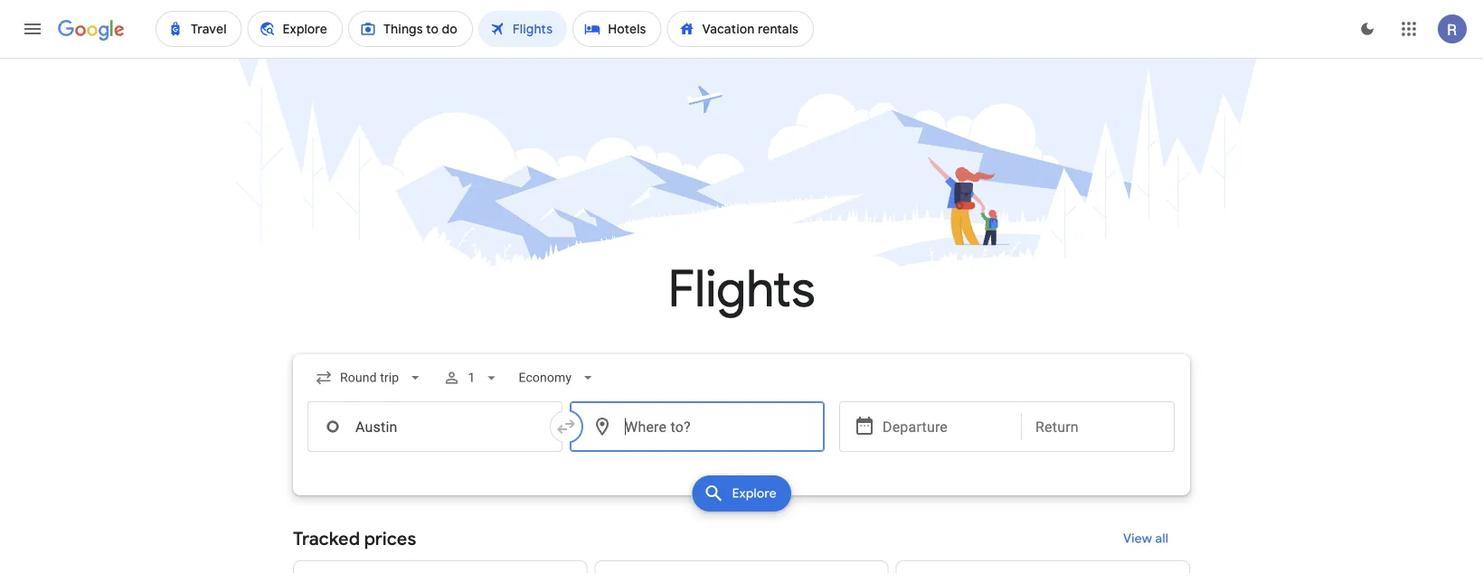 Task type: locate. For each thing, give the bounding box(es) containing it.
None text field
[[308, 402, 563, 452]]

Departure text field
[[883, 403, 1008, 451]]

None field
[[308, 362, 432, 394], [511, 362, 604, 394], [308, 362, 432, 394], [511, 362, 604, 394]]

view
[[1123, 531, 1153, 547]]

tracked prices region
[[293, 517, 1191, 574]]

change appearance image
[[1346, 7, 1390, 51]]

Return text field
[[1036, 403, 1161, 451]]

view all
[[1123, 531, 1169, 547]]

Where to? text field
[[570, 402, 825, 452]]



Task type: vqa. For each thing, say whether or not it's contained in the screenshot.
to to the right
no



Task type: describe. For each thing, give the bounding box(es) containing it.
tracked prices
[[293, 527, 416, 551]]

main menu image
[[22, 18, 43, 40]]

1 button
[[435, 356, 508, 400]]

flights
[[668, 257, 816, 322]]

1
[[468, 370, 475, 385]]

explore button
[[692, 476, 791, 512]]

all
[[1156, 531, 1169, 547]]

Flight search field
[[279, 355, 1205, 517]]

prices
[[364, 527, 416, 551]]

explore
[[732, 486, 777, 502]]

tracked
[[293, 527, 360, 551]]



